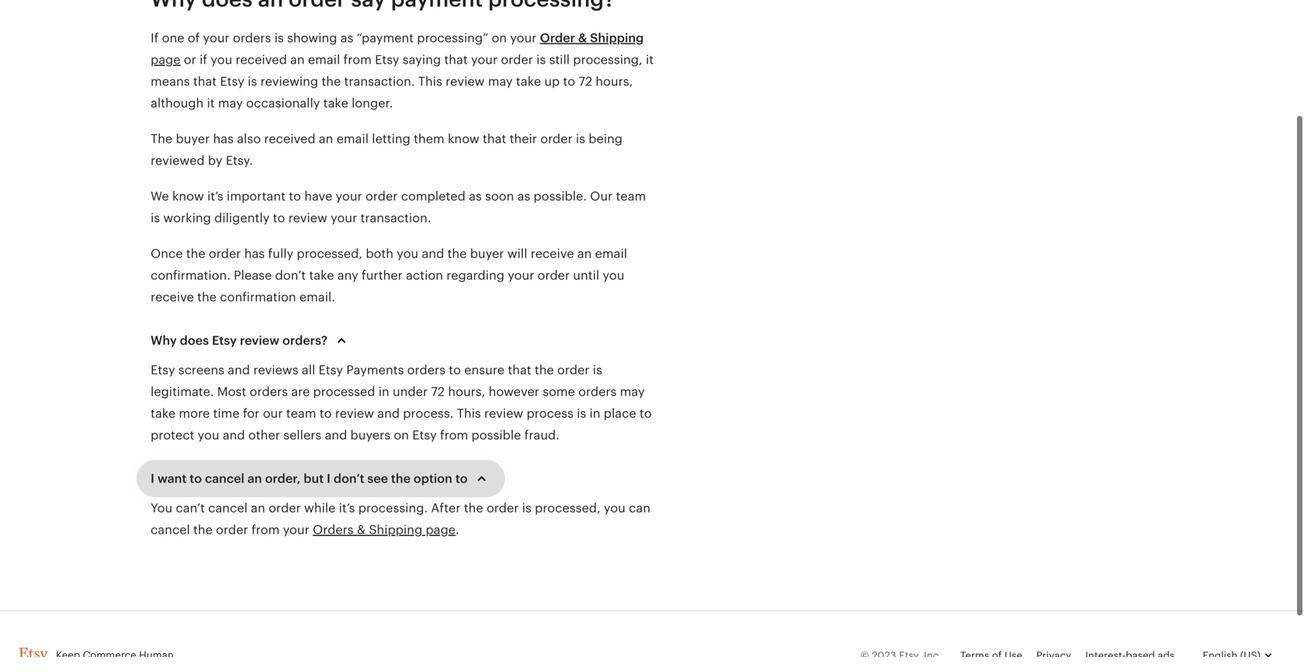 Task type: locate. For each thing, give the bounding box(es) containing it.
0 horizontal spatial buyer
[[176, 132, 210, 146]]

cancel
[[205, 472, 245, 486], [208, 502, 248, 516], [151, 523, 190, 537]]

your right "of"
[[203, 31, 230, 45]]

0 vertical spatial on
[[492, 31, 507, 45]]

hours, down processing,
[[596, 75, 633, 89]]

after
[[431, 502, 461, 516]]

buyer
[[176, 132, 210, 146], [470, 247, 504, 261]]

don't inside dropdown button
[[334, 472, 365, 486]]

0 vertical spatial received
[[236, 53, 287, 67]]

an
[[290, 53, 305, 67], [319, 132, 333, 146], [578, 247, 592, 261], [248, 472, 262, 486], [251, 502, 265, 516]]

. down completed
[[428, 211, 431, 225]]

processed
[[313, 385, 375, 399]]

you
[[151, 502, 173, 516]]

and down "time"
[[223, 429, 245, 443]]

72 inside etsy screens and reviews all etsy payments orders to ensure that the order is legitimate. most orders are processed in under 72 hours, however some orders may take more time for our team to review and process. this review process is in place to protect you and other sellers and buyers on etsy from possible fraud.
[[431, 385, 445, 399]]

from up transaction.
[[344, 53, 372, 67]]

1 horizontal spatial as
[[469, 189, 482, 203]]

is inside if one of your orders is showing as "payment processing" on your order & shipping page
[[275, 31, 284, 45]]

is
[[275, 31, 284, 45], [537, 53, 546, 67], [248, 75, 257, 89], [576, 132, 586, 146], [151, 211, 160, 225], [593, 363, 602, 377], [577, 407, 586, 421], [522, 502, 532, 516]]

an up until
[[578, 247, 592, 261]]

shipping inside if one of your orders is showing as "payment processing" on your order & shipping page
[[590, 31, 644, 45]]

our
[[590, 189, 613, 203]]

0 horizontal spatial know
[[172, 189, 204, 203]]

1 vertical spatial cancel
[[208, 502, 248, 516]]

see
[[368, 472, 388, 486]]

&
[[578, 31, 587, 45], [357, 523, 366, 537]]

0 vertical spatial shipping
[[590, 31, 644, 45]]

an inside you can't cancel an order while it's processing. after the order is processed, you can cancel the order from your
[[251, 502, 265, 516]]

etsy left reviewing
[[220, 75, 245, 89]]

page inside if one of your orders is showing as "payment processing" on your order & shipping page
[[151, 53, 181, 67]]

processed,
[[297, 247, 363, 261], [535, 502, 601, 516]]

and up action on the top of the page
[[422, 247, 444, 261]]

shipping up processing,
[[590, 31, 644, 45]]

it's up orders
[[339, 502, 355, 516]]

& right orders
[[357, 523, 366, 537]]

screens
[[178, 363, 224, 377]]

72
[[579, 75, 593, 89], [431, 385, 445, 399]]

the right reviewing
[[322, 75, 341, 89]]

does
[[180, 334, 209, 348]]

received
[[236, 53, 287, 67], [264, 132, 316, 146]]

1 vertical spatial hours,
[[448, 385, 486, 399]]

may
[[488, 75, 513, 89], [218, 96, 243, 110], [620, 385, 645, 399]]

and up most
[[228, 363, 250, 377]]

take
[[516, 75, 541, 89], [323, 96, 348, 110], [309, 269, 334, 283], [151, 407, 176, 421]]

in left the place
[[590, 407, 601, 421]]

1 horizontal spatial on
[[492, 31, 507, 45]]

why does etsy review orders? button
[[137, 322, 365, 360]]

as left soon
[[469, 189, 482, 203]]

your down processing"
[[471, 53, 498, 67]]

team down are
[[286, 407, 316, 421]]

that left their
[[483, 132, 506, 146]]

orders up reviewing
[[233, 31, 271, 45]]

72 down processing,
[[579, 75, 593, 89]]

take left longer. on the left of page
[[323, 96, 348, 110]]

1 horizontal spatial has
[[244, 247, 265, 261]]

2 horizontal spatial may
[[620, 385, 645, 399]]

transaction .
[[361, 211, 435, 225]]

the down confirmation.
[[197, 290, 217, 304]]

processed, left can
[[535, 502, 601, 516]]

0 horizontal spatial from
[[252, 523, 280, 537]]

this
[[418, 75, 442, 89], [457, 407, 481, 421]]

will
[[508, 247, 528, 261]]

0 horizontal spatial it's
[[207, 189, 224, 203]]

1 i from the left
[[151, 472, 155, 486]]

hours,
[[596, 75, 633, 89], [448, 385, 486, 399]]

review inside the we know it's important to have your order completed as soon as possible. our team is working diligently to review your
[[288, 211, 328, 225]]

1 vertical spatial from
[[440, 429, 468, 443]]

1 horizontal spatial &
[[578, 31, 587, 45]]

has
[[213, 132, 234, 146], [244, 247, 265, 261]]

and
[[422, 247, 444, 261], [228, 363, 250, 377], [377, 407, 400, 421], [223, 429, 245, 443], [325, 429, 347, 443]]

know up the working
[[172, 189, 204, 203]]

1 horizontal spatial know
[[448, 132, 480, 146]]

email up until
[[595, 247, 627, 261]]

to left have
[[289, 189, 301, 203]]

0 horizontal spatial hours,
[[448, 385, 486, 399]]

etsy right the does
[[212, 334, 237, 348]]

email down showing
[[308, 53, 340, 67]]

1 vertical spatial buyer
[[470, 247, 504, 261]]

the right after
[[464, 502, 483, 516]]

0 horizontal spatial in
[[379, 385, 390, 399]]

1 horizontal spatial 72
[[579, 75, 593, 89]]

that down if
[[193, 75, 217, 89]]

1 horizontal spatial shipping
[[590, 31, 644, 45]]

that inside etsy screens and reviews all etsy payments orders to ensure that the order is legitimate. most orders are processed in under 72 hours, however some orders may take more time for our team to review and process. this review process is in place to protect you and other sellers and buyers on etsy from possible fraud.
[[508, 363, 532, 377]]

1 horizontal spatial this
[[457, 407, 481, 421]]

orders
[[313, 523, 354, 537]]

0 vertical spatial .
[[428, 211, 431, 225]]

on right buyers
[[394, 429, 409, 443]]

0 horizontal spatial as
[[341, 31, 354, 45]]

if
[[151, 31, 159, 45]]

1 vertical spatial 72
[[431, 385, 445, 399]]

you down more
[[198, 429, 219, 443]]

0 vertical spatial page
[[151, 53, 181, 67]]

order
[[501, 53, 533, 67], [541, 132, 573, 146], [366, 189, 398, 203], [209, 247, 241, 261], [538, 269, 570, 283], [557, 363, 590, 377], [269, 502, 301, 516], [487, 502, 519, 516], [216, 523, 248, 537]]

review down processing"
[[446, 75, 485, 89]]

1 horizontal spatial .
[[456, 523, 459, 537]]

1 vertical spatial in
[[590, 407, 601, 421]]

order inside the buyer has also received an email letting them know that their order is being reviewed by etsy.
[[541, 132, 573, 146]]

to right the place
[[640, 407, 652, 421]]

etsy.
[[226, 154, 253, 168]]

i want to cancel an order, but i don't see the option to button
[[137, 460, 505, 498]]

1 horizontal spatial hours,
[[596, 75, 633, 89]]

as inside if one of your orders is showing as "payment processing" on your order & shipping page
[[341, 31, 354, 45]]

cancel down you
[[151, 523, 190, 537]]

0 vertical spatial team
[[616, 189, 646, 203]]

i
[[151, 472, 155, 486], [327, 472, 331, 486]]

0 horizontal spatial team
[[286, 407, 316, 421]]

letting
[[372, 132, 411, 146]]

to left ensure
[[449, 363, 461, 377]]

this up "possible"
[[457, 407, 481, 421]]

1 horizontal spatial processed,
[[535, 502, 601, 516]]

hours, inside etsy screens and reviews all etsy payments orders to ensure that the order is legitimate. most orders are processed in under 72 hours, however some orders may take more time for our team to review and process. this review process is in place to protect you and other sellers and buyers on etsy from possible fraud.
[[448, 385, 486, 399]]

0 horizontal spatial has
[[213, 132, 234, 146]]

0 horizontal spatial page
[[151, 53, 181, 67]]

this down saying
[[418, 75, 442, 89]]

etsy
[[375, 53, 399, 67], [220, 75, 245, 89], [212, 334, 237, 348], [151, 363, 175, 377], [319, 363, 343, 377], [412, 429, 437, 443]]

your inside the or if you received an email from etsy saying that your order is still processing, it means that etsy is reviewing the transaction.
[[471, 53, 498, 67]]

under
[[393, 385, 428, 399]]

page up means on the left
[[151, 53, 181, 67]]

as
[[341, 31, 354, 45], [469, 189, 482, 203], [518, 189, 531, 203]]

2 vertical spatial may
[[620, 385, 645, 399]]

in
[[379, 385, 390, 399], [590, 407, 601, 421]]

1 vertical spatial don't
[[334, 472, 365, 486]]

you right if
[[211, 53, 232, 67]]

are
[[291, 385, 310, 399]]

1 horizontal spatial buyer
[[470, 247, 504, 261]]

buyer up reviewed
[[176, 132, 210, 146]]

1 vertical spatial has
[[244, 247, 265, 261]]

on right processing"
[[492, 31, 507, 45]]

you left can
[[604, 502, 626, 516]]

buyer inside the once the order has fully processed, both you and the buyer will receive an email confirmation. please don't take any further action regarding your order until you receive the confirmation email.
[[470, 247, 504, 261]]

.
[[428, 211, 431, 225], [456, 523, 459, 537]]

cancel right can't
[[208, 502, 248, 516]]

or if you received an email from etsy saying that your order is still processing, it means that etsy is reviewing the transaction.
[[151, 53, 654, 89]]

don't inside the once the order has fully processed, both you and the buyer will receive an email confirmation. please don't take any further action regarding your order until you receive the confirmation email.
[[275, 269, 306, 283]]

2 vertical spatial from
[[252, 523, 280, 537]]

processing"
[[417, 31, 489, 45]]

email left letting
[[337, 132, 369, 146]]

0 vertical spatial this
[[418, 75, 442, 89]]

1 vertical spatial it's
[[339, 502, 355, 516]]

an down occasionally
[[319, 132, 333, 146]]

72 up process.
[[431, 385, 445, 399]]

if
[[200, 53, 207, 67]]

buyer inside the buyer has also received an email letting them know that their order is being reviewed by etsy.
[[176, 132, 210, 146]]

0 vertical spatial 72
[[579, 75, 593, 89]]

the right see
[[391, 472, 411, 486]]

from down process.
[[440, 429, 468, 443]]

email.
[[300, 290, 335, 304]]

your left order
[[510, 31, 537, 45]]

0 horizontal spatial i
[[151, 472, 155, 486]]

your down have
[[331, 211, 357, 225]]

may up the "also"
[[218, 96, 243, 110]]

1 horizontal spatial it
[[646, 53, 654, 67]]

receive down confirmation.
[[151, 290, 194, 304]]

may up the place
[[620, 385, 645, 399]]

0 horizontal spatial processed,
[[297, 247, 363, 261]]

0 horizontal spatial don't
[[275, 269, 306, 283]]

1 vertical spatial team
[[286, 407, 316, 421]]

you inside etsy screens and reviews all etsy payments orders to ensure that the order is legitimate. most orders are processed in under 72 hours, however some orders may take more time for our team to review and process. this review process is in place to protect you and other sellers and buyers on etsy from possible fraud.
[[198, 429, 219, 443]]

don't left see
[[334, 472, 365, 486]]

1 horizontal spatial it's
[[339, 502, 355, 516]]

etsy down process.
[[412, 429, 437, 443]]

cancel inside dropdown button
[[205, 472, 245, 486]]

. down after
[[456, 523, 459, 537]]

0 vertical spatial buyer
[[176, 132, 210, 146]]

possible
[[472, 429, 521, 443]]

take inside etsy screens and reviews all etsy payments orders to ensure that the order is legitimate. most orders are processed in under 72 hours, however some orders may take more time for our team to review and process. this review process is in place to protect you and other sellers and buyers on etsy from possible fraud.
[[151, 407, 176, 421]]

to right option
[[456, 472, 468, 486]]

an inside the or if you received an email from etsy saying that your order is still processing, it means that etsy is reviewing the transaction.
[[290, 53, 305, 67]]

received down occasionally
[[264, 132, 316, 146]]

review up reviews
[[240, 334, 280, 348]]

an inside the once the order has fully processed, both you and the buyer will receive an email confirmation. please don't take any further action regarding your order until you receive the confirmation email.
[[578, 247, 592, 261]]

orders up under
[[407, 363, 446, 377]]

it right processing,
[[646, 53, 654, 67]]

1 horizontal spatial in
[[590, 407, 601, 421]]

1 vertical spatial may
[[218, 96, 243, 110]]

1 vertical spatial this
[[457, 407, 481, 421]]

that up however
[[508, 363, 532, 377]]

the up the regarding at the top of the page
[[448, 247, 467, 261]]

0 vertical spatial cancel
[[205, 472, 245, 486]]

0 horizontal spatial 72
[[431, 385, 445, 399]]

processed, up any
[[297, 247, 363, 261]]

know
[[448, 132, 480, 146], [172, 189, 204, 203]]

2 vertical spatial email
[[595, 247, 627, 261]]

orders inside if one of your orders is showing as "payment processing" on your order & shipping page
[[233, 31, 271, 45]]

1 vertical spatial page
[[426, 523, 456, 537]]

0 vertical spatial email
[[308, 53, 340, 67]]

0 horizontal spatial this
[[418, 75, 442, 89]]

1 vertical spatial on
[[394, 429, 409, 443]]

0 vertical spatial has
[[213, 132, 234, 146]]

1 horizontal spatial team
[[616, 189, 646, 203]]

from down "order,"
[[252, 523, 280, 537]]

shipping down processing.
[[369, 523, 423, 537]]

the inside the or if you received an email from etsy saying that your order is still processing, it means that etsy is reviewing the transaction.
[[322, 75, 341, 89]]

fraud.
[[525, 429, 560, 443]]

0 horizontal spatial it
[[207, 96, 215, 110]]

also
[[237, 132, 261, 146]]

know inside the we know it's important to have your order completed as soon as possible. our team is working diligently to review your
[[172, 189, 204, 203]]

1 horizontal spatial i
[[327, 472, 331, 486]]

email
[[308, 53, 340, 67], [337, 132, 369, 146], [595, 247, 627, 261]]

other
[[248, 429, 280, 443]]

this review may take up to 72 hours, although it may occasionally take longer.
[[151, 75, 633, 110]]

0 vertical spatial don't
[[275, 269, 306, 283]]

an inside the buyer has also received an email letting them know that their order is being reviewed by etsy.
[[319, 132, 333, 146]]

is inside you can't cancel an order while it's processing. after the order is processed, you can cancel the order from your
[[522, 502, 532, 516]]

has up by
[[213, 132, 234, 146]]

as right soon
[[518, 189, 531, 203]]

0 vertical spatial &
[[578, 31, 587, 45]]

take up protect
[[151, 407, 176, 421]]

& right order
[[578, 31, 587, 45]]

to right up
[[563, 75, 576, 89]]

0 vertical spatial from
[[344, 53, 372, 67]]

you inside the or if you received an email from etsy saying that your order is still processing, it means that etsy is reviewing the transaction.
[[211, 53, 232, 67]]

an down "order,"
[[251, 502, 265, 516]]

shipping
[[590, 31, 644, 45], [369, 523, 423, 537]]

2 horizontal spatial from
[[440, 429, 468, 443]]

the up some on the left
[[535, 363, 554, 377]]

1 vertical spatial email
[[337, 132, 369, 146]]

know right them
[[448, 132, 480, 146]]

1 vertical spatial receive
[[151, 290, 194, 304]]

has inside the once the order has fully processed, both you and the buyer will receive an email confirmation. please don't take any further action regarding your order until you receive the confirmation email.
[[244, 247, 265, 261]]

2 i from the left
[[327, 472, 331, 486]]

0 vertical spatial know
[[448, 132, 480, 146]]

as right showing
[[341, 31, 354, 45]]

however
[[489, 385, 540, 399]]

orders up our
[[250, 385, 288, 399]]

processing.
[[358, 502, 428, 516]]

ensure
[[464, 363, 505, 377]]

showing
[[287, 31, 337, 45]]

1 horizontal spatial don't
[[334, 472, 365, 486]]

know inside the buyer has also received an email letting them know that their order is being reviewed by etsy.
[[448, 132, 480, 146]]

action
[[406, 269, 443, 283]]

1 horizontal spatial may
[[488, 75, 513, 89]]

review
[[446, 75, 485, 89], [288, 211, 328, 225], [240, 334, 280, 348], [335, 407, 374, 421], [484, 407, 524, 421]]

1 vertical spatial processed,
[[535, 502, 601, 516]]

buyers
[[351, 429, 391, 443]]

1 horizontal spatial from
[[344, 53, 372, 67]]

i right but
[[327, 472, 331, 486]]

your down while
[[283, 523, 310, 537]]

0 horizontal spatial .
[[428, 211, 431, 225]]

0 horizontal spatial shipping
[[369, 523, 423, 537]]

it right although
[[207, 96, 215, 110]]

0 horizontal spatial on
[[394, 429, 409, 443]]

in down payments
[[379, 385, 390, 399]]

0 vertical spatial processed,
[[297, 247, 363, 261]]

1 vertical spatial it
[[207, 96, 215, 110]]

0 vertical spatial receive
[[531, 247, 574, 261]]

received up reviewing
[[236, 53, 287, 67]]

from inside etsy screens and reviews all etsy payments orders to ensure that the order is legitimate. most orders are processed in under 72 hours, however some orders may take more time for our team to review and process. this review process is in place to protect you and other sellers and buyers on etsy from possible fraud.
[[440, 429, 468, 443]]

our
[[263, 407, 283, 421]]

hours, inside this review may take up to 72 hours, although it may occasionally take longer.
[[596, 75, 633, 89]]

page down after
[[426, 523, 456, 537]]

please
[[234, 269, 272, 283]]

an left "order,"
[[248, 472, 262, 486]]

any
[[338, 269, 358, 283]]

time
[[213, 407, 240, 421]]

order inside etsy screens and reviews all etsy payments orders to ensure that the order is legitimate. most orders are processed in under 72 hours, however some orders may take more time for our team to review and process. this review process is in place to protect you and other sellers and buyers on etsy from possible fraud.
[[557, 363, 590, 377]]

it inside this review may take up to 72 hours, although it may occasionally take longer.
[[207, 96, 215, 110]]

cancel right want
[[205, 472, 245, 486]]

your
[[203, 31, 230, 45], [510, 31, 537, 45], [471, 53, 498, 67], [336, 189, 362, 203], [331, 211, 357, 225], [508, 269, 534, 283], [283, 523, 310, 537]]

0 vertical spatial hours,
[[596, 75, 633, 89]]

1 vertical spatial know
[[172, 189, 204, 203]]

0 vertical spatial it's
[[207, 189, 224, 203]]

hours, down ensure
[[448, 385, 486, 399]]

1 vertical spatial &
[[357, 523, 366, 537]]

has up please on the top left of page
[[244, 247, 265, 261]]

your inside you can't cancel an order while it's processing. after the order is processed, you can cancel the order from your
[[283, 523, 310, 537]]

1 vertical spatial received
[[264, 132, 316, 146]]

0 vertical spatial it
[[646, 53, 654, 67]]



Task type: vqa. For each thing, say whether or not it's contained in the screenshot.
How to respond to a buyer's message
no



Task type: describe. For each thing, give the bounding box(es) containing it.
it's inside the we know it's important to have your order completed as soon as possible. our team is working diligently to review your
[[207, 189, 224, 203]]

once the order has fully processed, both you and the buyer will receive an email confirmation. please don't take any further action regarding your order until you receive the confirmation email.
[[151, 247, 627, 304]]

email inside the buyer has also received an email letting them know that their order is being reviewed by etsy.
[[337, 132, 369, 146]]

the inside dropdown button
[[391, 472, 411, 486]]

order inside the we know it's important to have your order completed as soon as possible. our team is working diligently to review your
[[366, 189, 398, 203]]

to down important
[[273, 211, 285, 225]]

have
[[304, 189, 333, 203]]

reviews
[[253, 363, 299, 377]]

email inside the once the order has fully processed, both you and the buyer will receive an email confirmation. please don't take any further action regarding your order until you receive the confirmation email.
[[595, 247, 627, 261]]

from inside you can't cancel an order while it's processing. after the order is processed, you can cancel the order from your
[[252, 523, 280, 537]]

orders?
[[283, 334, 328, 348]]

while
[[304, 502, 336, 516]]

received inside the or if you received an email from etsy saying that your order is still processing, it means that etsy is reviewing the transaction.
[[236, 53, 287, 67]]

review down processed
[[335, 407, 374, 421]]

0 horizontal spatial may
[[218, 96, 243, 110]]

it inside the or if you received an email from etsy saying that your order is still processing, it means that etsy is reviewing the transaction.
[[646, 53, 654, 67]]

regarding
[[447, 269, 505, 283]]

but
[[304, 472, 324, 486]]

1 vertical spatial .
[[456, 523, 459, 537]]

completed
[[401, 189, 466, 203]]

can
[[629, 502, 651, 516]]

process
[[527, 407, 574, 421]]

can't
[[176, 502, 205, 516]]

0 horizontal spatial &
[[357, 523, 366, 537]]

0 vertical spatial in
[[379, 385, 390, 399]]

for
[[243, 407, 260, 421]]

is inside the buyer has also received an email letting them know that their order is being reviewed by etsy.
[[576, 132, 586, 146]]

place
[[604, 407, 637, 421]]

processing,
[[573, 53, 643, 67]]

etsy up legitimate.
[[151, 363, 175, 377]]

option
[[414, 472, 453, 486]]

up
[[545, 75, 560, 89]]

etsy down "payment
[[375, 53, 399, 67]]

processed, inside the once the order has fully processed, both you and the buyer will receive an email confirmation. please don't take any further action regarding your order until you receive the confirmation email.
[[297, 247, 363, 261]]

the up confirmation.
[[186, 247, 206, 261]]

72 inside this review may take up to 72 hours, although it may occasionally take longer.
[[579, 75, 593, 89]]

of
[[188, 31, 200, 45]]

legitimate.
[[151, 385, 214, 399]]

0 vertical spatial may
[[488, 75, 513, 89]]

your inside the once the order has fully processed, both you and the buyer will receive an email confirmation. please don't take any further action regarding your order until you receive the confirmation email.
[[508, 269, 534, 283]]

confirmation.
[[151, 269, 231, 283]]

0 horizontal spatial receive
[[151, 290, 194, 304]]

you right until
[[603, 269, 625, 283]]

is inside the we know it's important to have your order completed as soon as possible. our team is working diligently to review your
[[151, 211, 160, 225]]

some
[[543, 385, 575, 399]]

protect
[[151, 429, 194, 443]]

orders & shipping page .
[[313, 523, 459, 537]]

fully
[[268, 247, 294, 261]]

review up "possible"
[[484, 407, 524, 421]]

an inside dropdown button
[[248, 472, 262, 486]]

if one of your orders is showing as "payment processing" on your order & shipping page
[[151, 31, 644, 67]]

still
[[549, 53, 570, 67]]

being
[[589, 132, 623, 146]]

you up action on the top of the page
[[397, 247, 419, 261]]

payments
[[346, 363, 404, 377]]

you can't cancel an order while it's processing. after the order is processed, you can cancel the order from your
[[151, 502, 651, 537]]

2 horizontal spatial as
[[518, 189, 531, 203]]

want
[[158, 472, 187, 486]]

may inside etsy screens and reviews all etsy payments orders to ensure that the order is legitimate. most orders are processed in under 72 hours, however some orders may take more time for our team to review and process. this review process is in place to protect you and other sellers and buyers on etsy from possible fraud.
[[620, 385, 645, 399]]

soon
[[485, 189, 514, 203]]

1 vertical spatial shipping
[[369, 523, 423, 537]]

most
[[217, 385, 246, 399]]

diligently
[[214, 211, 270, 225]]

reviewing
[[261, 75, 318, 89]]

processed, inside you can't cancel an order while it's processing. after the order is processed, you can cancel the order from your
[[535, 502, 601, 516]]

to inside this review may take up to 72 hours, although it may occasionally take longer.
[[563, 75, 576, 89]]

order
[[540, 31, 575, 45]]

the
[[151, 132, 173, 146]]

i want to cancel an order, but i don't see the option to
[[151, 472, 468, 486]]

occasionally
[[246, 96, 320, 110]]

1 horizontal spatial receive
[[531, 247, 574, 261]]

etsy inside why does etsy review orders? dropdown button
[[212, 334, 237, 348]]

orders & shipping page link
[[313, 523, 456, 537]]

review inside dropdown button
[[240, 334, 280, 348]]

has inside the buyer has also received an email letting them know that their order is being reviewed by etsy.
[[213, 132, 234, 146]]

once
[[151, 247, 183, 261]]

although
[[151, 96, 204, 110]]

and right sellers
[[325, 429, 347, 443]]

take inside the once the order has fully processed, both you and the buyer will receive an email confirmation. please don't take any further action regarding your order until you receive the confirmation email.
[[309, 269, 334, 283]]

received inside the buyer has also received an email letting them know that their order is being reviewed by etsy.
[[264, 132, 316, 146]]

or
[[184, 53, 196, 67]]

& inside if one of your orders is showing as "payment processing" on your order & shipping page
[[578, 31, 587, 45]]

orders up the place
[[579, 385, 617, 399]]

process.
[[403, 407, 454, 421]]

the inside etsy screens and reviews all etsy payments orders to ensure that the order is legitimate. most orders are processed in under 72 hours, however some orders may take more time for our team to review and process. this review process is in place to protect you and other sellers and buyers on etsy from possible fraud.
[[535, 363, 554, 377]]

working
[[163, 211, 211, 225]]

means
[[151, 75, 190, 89]]

transaction.
[[344, 75, 415, 89]]

etsy screens and reviews all etsy payments orders to ensure that the order is legitimate. most orders are processed in under 72 hours, however some orders may take more time for our team to review and process. this review process is in place to protect you and other sellers and buyers on etsy from possible fraud.
[[151, 363, 652, 443]]

take left up
[[516, 75, 541, 89]]

review inside this review may take up to 72 hours, although it may occasionally take longer.
[[446, 75, 485, 89]]

etsy image
[[19, 648, 48, 658]]

order,
[[265, 472, 301, 486]]

we
[[151, 189, 169, 203]]

transaction
[[361, 211, 428, 225]]

to right want
[[190, 472, 202, 486]]

reviewed
[[151, 154, 205, 168]]

to down processed
[[320, 407, 332, 421]]

them
[[414, 132, 445, 146]]

why does etsy review orders?
[[151, 334, 328, 348]]

on inside if one of your orders is showing as "payment processing" on your order & shipping page
[[492, 31, 507, 45]]

2 vertical spatial cancel
[[151, 523, 190, 537]]

order inside the or if you received an email from etsy saying that your order is still processing, it means that etsy is reviewing the transaction.
[[501, 53, 533, 67]]

saying
[[403, 53, 441, 67]]

it's inside you can't cancel an order while it's processing. after the order is processed, you can cancel the order from your
[[339, 502, 355, 516]]

team inside the we know it's important to have your order completed as soon as possible. our team is working diligently to review your
[[616, 189, 646, 203]]

by
[[208, 154, 223, 168]]

team inside etsy screens and reviews all etsy payments orders to ensure that the order is legitimate. most orders are processed in under 72 hours, however some orders may take more time for our team to review and process. this review process is in place to protect you and other sellers and buyers on etsy from possible fraud.
[[286, 407, 316, 421]]

that down processing"
[[444, 53, 468, 67]]

that inside the buyer has also received an email letting them know that their order is being reviewed by etsy.
[[483, 132, 506, 146]]

possible.
[[534, 189, 587, 203]]

important
[[227, 189, 286, 203]]

the down can't
[[193, 523, 213, 537]]

all
[[302, 363, 315, 377]]

longer.
[[352, 96, 393, 110]]

from inside the or if you received an email from etsy saying that your order is still processing, it means that etsy is reviewing the transaction.
[[344, 53, 372, 67]]

on inside etsy screens and reviews all etsy payments orders to ensure that the order is legitimate. most orders are processed in under 72 hours, however some orders may take more time for our team to review and process. this review process is in place to protect you and other sellers and buyers on etsy from possible fraud.
[[394, 429, 409, 443]]

this inside this review may take up to 72 hours, although it may occasionally take longer.
[[418, 75, 442, 89]]

you inside you can't cancel an order while it's processing. after the order is processed, you can cancel the order from your
[[604, 502, 626, 516]]

1 horizontal spatial page
[[426, 523, 456, 537]]

further
[[362, 269, 403, 283]]

etsy right "all" on the left bottom of page
[[319, 363, 343, 377]]

one
[[162, 31, 184, 45]]

their
[[510, 132, 537, 146]]

we know it's important to have your order completed as soon as possible. our team is working diligently to review your
[[151, 189, 646, 225]]

until
[[573, 269, 600, 283]]

why
[[151, 334, 177, 348]]

more
[[179, 407, 210, 421]]

sellers
[[284, 429, 322, 443]]

email inside the or if you received an email from etsy saying that your order is still processing, it means that etsy is reviewing the transaction.
[[308, 53, 340, 67]]

this inside etsy screens and reviews all etsy payments orders to ensure that the order is legitimate. most orders are processed in under 72 hours, however some orders may take more time for our team to review and process. this review process is in place to protect you and other sellers and buyers on etsy from possible fraud.
[[457, 407, 481, 421]]

both
[[366, 247, 394, 261]]

and up buyers
[[377, 407, 400, 421]]

confirmation
[[220, 290, 296, 304]]

and inside the once the order has fully processed, both you and the buyer will receive an email confirmation. please don't take any further action regarding your order until you receive the confirmation email.
[[422, 247, 444, 261]]

"payment
[[357, 31, 414, 45]]

your right have
[[336, 189, 362, 203]]



